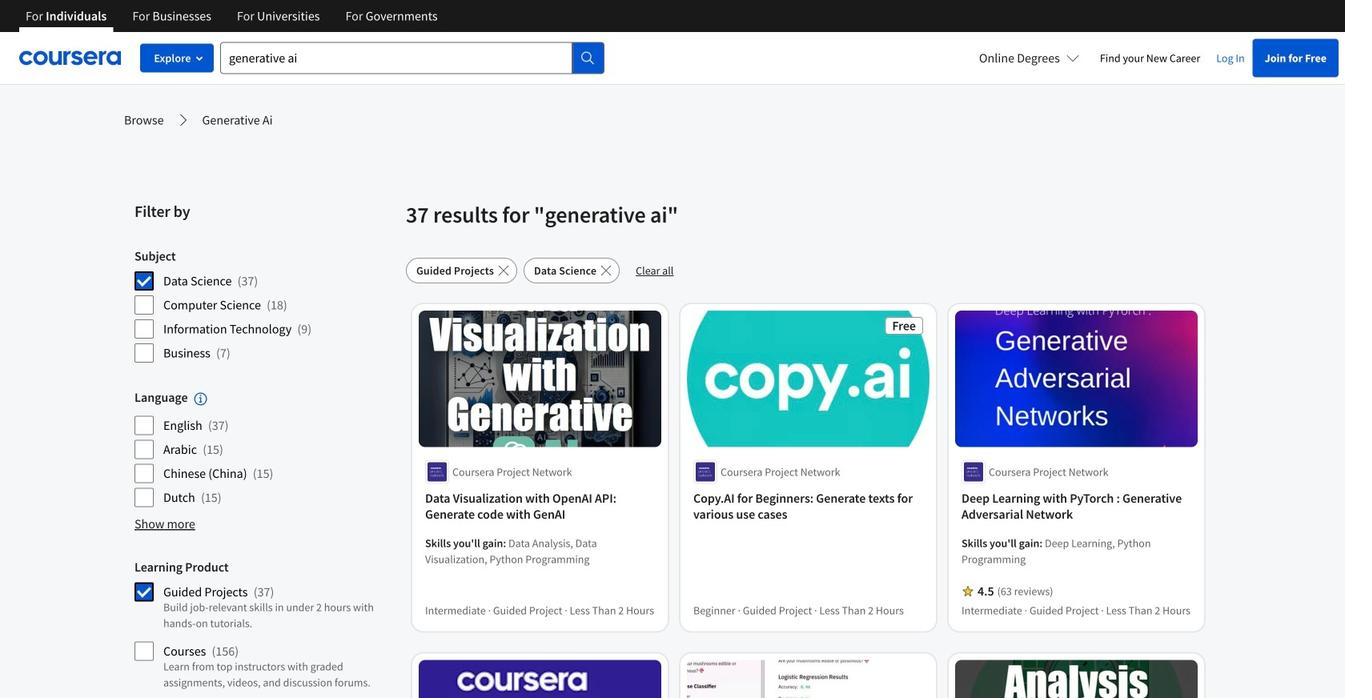 Task type: locate. For each thing, give the bounding box(es) containing it.
0 vertical spatial group
[[135, 248, 396, 364]]

None search field
[[220, 42, 605, 74]]

banner navigation
[[13, 0, 451, 32]]

1 vertical spatial group
[[135, 389, 396, 508]]

3 group from the top
[[135, 559, 396, 698]]

group
[[135, 248, 396, 364], [135, 389, 396, 508], [135, 559, 396, 698]]

2 vertical spatial group
[[135, 559, 396, 698]]



Task type: vqa. For each thing, say whether or not it's contained in the screenshot.
THE READ
no



Task type: describe. For each thing, give the bounding box(es) containing it.
2 group from the top
[[135, 389, 396, 508]]

What do you want to learn? text field
[[220, 42, 573, 74]]

coursera image
[[19, 45, 121, 71]]

information about this filter group image
[[194, 393, 207, 405]]

1 group from the top
[[135, 248, 396, 364]]

(4.5 stars) element
[[978, 583, 995, 599]]



